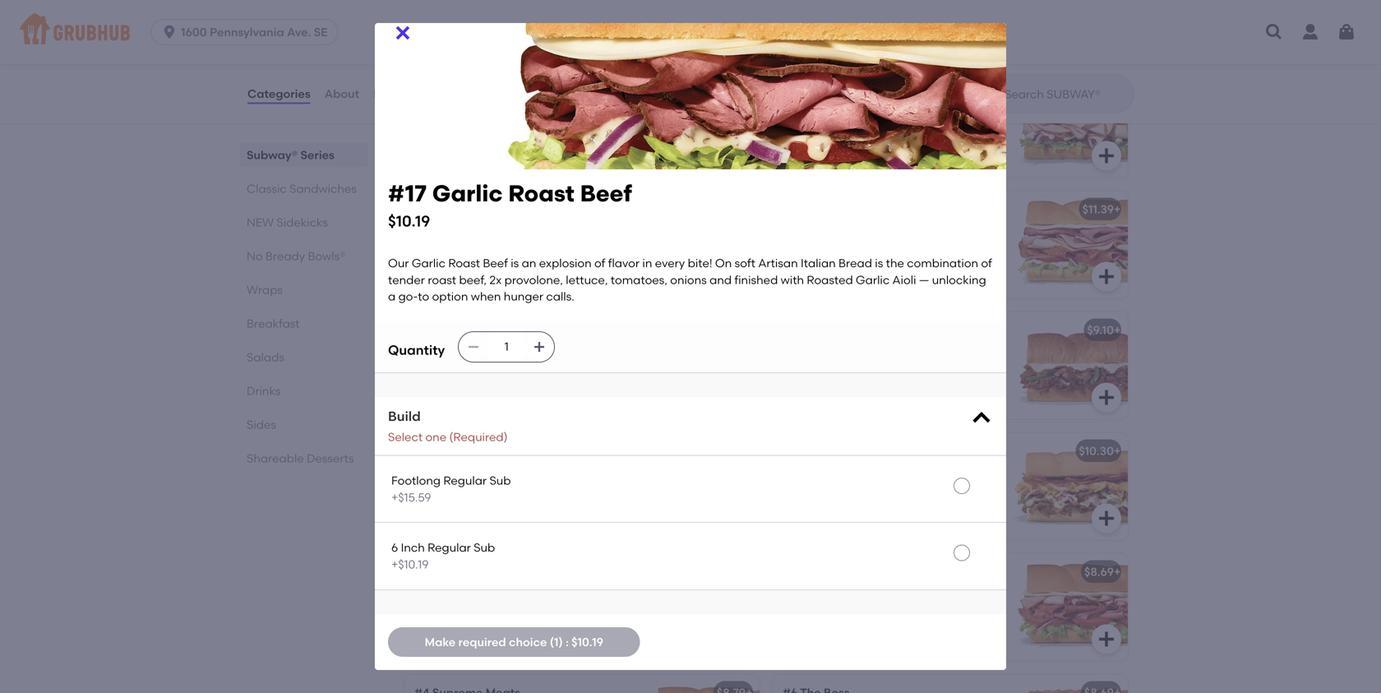 Task type: locate. For each thing, give the bounding box(es) containing it.
is left the the at the right
[[875, 256, 883, 270]]

0 horizontal spatial subway® series
[[247, 148, 335, 162]]

footlong regular sub +$15.59
[[391, 474, 511, 504]]

1 is from the left
[[511, 256, 519, 270]]

sub up hotshot at the bottom left of page
[[474, 541, 495, 555]]

outlaw®
[[455, 444, 503, 458]]

#2 the outlaw® image
[[636, 433, 760, 540]]

the for #23
[[439, 565, 460, 579]]

italiano
[[510, 565, 553, 579]]

0 horizontal spatial is
[[511, 256, 519, 270]]

beef inside our garlic roast beef is an explosion of flavor in every bite! on soft artisan italian bread is the combination of tender roast beef, 2x provolone, lettuce, tomatoes, onions and finished with roasted garlic aioli — unlocking a go-to option when hunger calls.
[[483, 256, 508, 270]]

0 horizontal spatial $9.10 +
[[719, 444, 753, 458]]

2 $8.69 from the top
[[1085, 565, 1114, 579]]

series up ham
[[484, 32, 536, 53]]

of up lettuce,
[[595, 256, 606, 270]]

every
[[655, 256, 685, 270]]

italian
[[801, 256, 836, 270]]

#23
[[414, 565, 436, 579]]

1 vertical spatial regular
[[428, 541, 471, 555]]

#99
[[414, 82, 436, 96]]

roast for #17 garlic roast beef
[[473, 202, 506, 216]]

sub inside 6 inch regular sub +$10.19
[[474, 541, 495, 555]]

$8.69 for $8.69
[[1085, 82, 1114, 96]]

+$10.19
[[391, 558, 429, 571]]

#17 inside "button"
[[414, 202, 433, 216]]

+$15.59
[[391, 490, 431, 504]]

our garlic roast beef is an explosion of flavor in every bite! on soft artisan italian bread is the combination of tender roast beef, 2x provolone, lettuce, tomatoes, onions and finished with roasted garlic aioli — unlocking a go-to option when hunger calls.
[[388, 256, 995, 303]]

0 vertical spatial series
[[484, 32, 536, 53]]

option
[[432, 289, 468, 303]]

to
[[418, 289, 429, 303]]

new sidekicks
[[247, 215, 328, 229]]

#3 the monster™ image
[[1005, 433, 1128, 540]]

1 vertical spatial subway®
[[247, 148, 298, 162]]

$9.10 + for #2 the outlaw® image
[[719, 444, 753, 458]]

of
[[595, 256, 606, 270], [981, 256, 992, 270]]

roast inside "button"
[[473, 202, 506, 216]]

$10.30 +
[[1079, 444, 1121, 458]]

turkey
[[837, 82, 874, 96]]

1 horizontal spatial series
[[484, 32, 536, 53]]

the down one
[[432, 444, 453, 458]]

$9.10 for #2 the outlaw® image
[[719, 444, 746, 458]]

regular
[[444, 474, 487, 488], [428, 541, 471, 555]]

1 $8.69 from the top
[[1085, 82, 1114, 96]]

#99 grand slam ham image
[[636, 70, 760, 177]]

roast up an
[[508, 180, 575, 207]]

0 horizontal spatial $9.10
[[719, 444, 746, 458]]

and
[[710, 273, 732, 287]]

quantity
[[388, 342, 445, 358]]

1 horizontal spatial beef
[[509, 202, 534, 216]]

desserts
[[307, 451, 354, 465]]

roast up 2x at the left of the page
[[473, 202, 506, 216]]

#17 for #17 garlic roast beef $10.19
[[388, 180, 427, 207]]

garlic
[[432, 180, 503, 207], [436, 202, 471, 216], [412, 256, 446, 270], [856, 273, 890, 287]]

svg image inside 1600 pennsylvania ave. se button
[[161, 24, 178, 40]]

#2
[[414, 444, 429, 458]]

2 of from the left
[[981, 256, 992, 270]]

#4 supreme meats image
[[636, 675, 760, 693]]

is left an
[[511, 256, 519, 270]]

roast inside #17 garlic roast beef $10.19
[[508, 180, 575, 207]]

roast
[[508, 180, 575, 207], [473, 202, 506, 216], [448, 256, 480, 270]]

sub down outlaw®
[[490, 474, 511, 488]]

#23 the hotshot italiano image
[[636, 554, 760, 661]]

0 vertical spatial $10.19
[[388, 212, 430, 230]]

+ for #33 teriyaki blitz image
[[1114, 323, 1121, 337]]

roast up beef,
[[448, 256, 480, 270]]

series up sandwiches
[[301, 148, 335, 162]]

2 horizontal spatial beef
[[580, 180, 632, 207]]

bite!
[[688, 256, 713, 270]]

$9.10 + for #33 teriyaki blitz image
[[1087, 323, 1121, 337]]

beef
[[580, 180, 632, 207], [509, 202, 534, 216], [483, 256, 508, 270]]

inch
[[401, 541, 425, 555]]

svg image
[[1337, 22, 1357, 42], [161, 24, 178, 40], [729, 267, 748, 287], [1097, 267, 1117, 287], [970, 407, 993, 430], [729, 509, 748, 528], [1097, 630, 1117, 649]]

bowls®
[[308, 249, 346, 263]]

the right the #3
[[800, 444, 821, 458]]

subway® series up #99 grand slam ham
[[401, 32, 536, 53]]

shareable desserts
[[247, 451, 354, 465]]

1 horizontal spatial subway® series
[[401, 32, 536, 53]]

about
[[325, 87, 359, 101]]

subway® series up classic sandwiches
[[247, 148, 335, 162]]

bready
[[266, 249, 305, 263]]

beef inside #17 garlic roast beef $10.19
[[580, 180, 632, 207]]

6
[[391, 541, 398, 555]]

subway® up #99
[[401, 32, 480, 53]]

#6 the boss image
[[1005, 675, 1128, 693]]

#1
[[414, 323, 427, 337]]

1 vertical spatial $9.10
[[719, 444, 746, 458]]

lettuce,
[[566, 273, 608, 287]]

beef inside #17 garlic roast beef "button"
[[509, 202, 534, 216]]

$10.19 up our
[[388, 212, 430, 230]]

make required choice (1) : $10.19
[[425, 635, 604, 649]]

one
[[426, 430, 447, 444]]

+ for the #99 grand slam ham image
[[746, 82, 753, 96]]

beef for our garlic roast beef is an explosion of flavor in every bite! on soft artisan italian bread is the combination of tender roast beef, 2x provolone, lettuce, tomatoes, onions and finished with roasted garlic aioli — unlocking a go-to option when hunger calls.
[[483, 256, 508, 270]]

0 vertical spatial $9.10
[[1087, 323, 1114, 337]]

regular up #23
[[428, 541, 471, 555]]

new
[[247, 215, 274, 229]]

+ for #2 the outlaw® image
[[746, 444, 753, 458]]

ave.
[[287, 25, 311, 39]]

$10.19
[[388, 212, 430, 230], [572, 635, 604, 649]]

0 vertical spatial $8.69
[[1085, 82, 1114, 96]]

classic sandwiches
[[247, 182, 357, 196]]

footlong
[[391, 474, 441, 488]]

$10.19 right :
[[572, 635, 604, 649]]

beef up "flavor"
[[580, 180, 632, 207]]

#17 inside #17 garlic roast beef $10.19
[[388, 180, 427, 207]]

#15 titan turkey image
[[1005, 70, 1128, 177]]

calls.
[[546, 289, 575, 303]]

of up unlocking
[[981, 256, 992, 270]]

#33 teriyaki blitz image
[[1005, 312, 1128, 419]]

#17
[[388, 180, 427, 207], [414, 202, 433, 216]]

combination
[[907, 256, 979, 270]]

#1 the philly image
[[636, 312, 760, 419]]

1 vertical spatial $8.69
[[1085, 565, 1114, 579]]

0 horizontal spatial beef
[[483, 256, 508, 270]]

subway® series
[[401, 32, 536, 53], [247, 148, 335, 162]]

$9.10 +
[[1087, 323, 1121, 337], [719, 444, 753, 458]]

beef up 2x at the left of the page
[[483, 256, 508, 270]]

#15
[[783, 82, 803, 96]]

garlic for our garlic roast beef is an explosion of flavor in every bite! on soft artisan italian bread is the combination of tender roast beef, 2x provolone, lettuce, tomatoes, onions and finished with roasted garlic aioli — unlocking a go-to option when hunger calls.
[[412, 256, 446, 270]]

$10.19 inside #17 garlic roast beef $10.19
[[388, 212, 430, 230]]

svg image
[[1265, 22, 1284, 42], [393, 23, 413, 43], [729, 146, 748, 166], [1097, 146, 1117, 166], [467, 340, 480, 353], [533, 340, 546, 353], [729, 388, 748, 408], [1097, 388, 1117, 408], [1097, 509, 1117, 528]]

aioli
[[893, 273, 916, 287]]

#17 up our
[[388, 180, 427, 207]]

1 horizontal spatial of
[[981, 256, 992, 270]]

the right #23
[[439, 565, 460, 579]]

1 horizontal spatial $9.10 +
[[1087, 323, 1121, 337]]

in
[[643, 256, 652, 270]]

0 horizontal spatial series
[[301, 148, 335, 162]]

garlic inside #17 garlic roast beef "button"
[[436, 202, 471, 216]]

#17 up tender
[[414, 202, 433, 216]]

go-
[[398, 289, 418, 303]]

1 vertical spatial series
[[301, 148, 335, 162]]

philly
[[454, 323, 484, 337]]

1 horizontal spatial subway®
[[401, 32, 480, 53]]

regular down the #2 the outlaw®
[[444, 474, 487, 488]]

breakfast
[[247, 317, 300, 331]]

is
[[511, 256, 519, 270], [875, 256, 883, 270]]

0 horizontal spatial of
[[595, 256, 606, 270]]

sub
[[490, 474, 511, 488], [474, 541, 495, 555]]

1 of from the left
[[595, 256, 606, 270]]

$9.10 for #33 teriyaki blitz image
[[1087, 323, 1114, 337]]

(1)
[[550, 635, 563, 649]]

0 horizontal spatial $10.19
[[388, 212, 430, 230]]

0 vertical spatial subway® series
[[401, 32, 536, 53]]

+ for #3 the monster™ image
[[1114, 444, 1121, 458]]

unlocking
[[932, 273, 987, 287]]

garlic inside #17 garlic roast beef $10.19
[[432, 180, 503, 207]]

0 vertical spatial $9.10 +
[[1087, 323, 1121, 337]]

beef for #17 garlic roast beef $10.19
[[580, 180, 632, 207]]

subway® up classic
[[247, 148, 298, 162]]

1 horizontal spatial is
[[875, 256, 883, 270]]

pennsylvania
[[210, 25, 284, 39]]

the right #1
[[430, 323, 451, 337]]

1 horizontal spatial $10.19
[[572, 635, 604, 649]]

1 vertical spatial sub
[[474, 541, 495, 555]]

roast inside our garlic roast beef is an explosion of flavor in every bite! on soft artisan italian bread is the combination of tender roast beef, 2x provolone, lettuce, tomatoes, onions and finished with roasted garlic aioli — unlocking a go-to option when hunger calls.
[[448, 256, 480, 270]]

0 vertical spatial subway®
[[401, 32, 480, 53]]

categories button
[[247, 64, 311, 123]]

roast for our garlic roast beef is an explosion of flavor in every bite! on soft artisan italian bread is the combination of tender roast beef, 2x provolone, lettuce, tomatoes, onions and finished with roasted garlic aioli — unlocking a go-to option when hunger calls.
[[448, 256, 480, 270]]

0 vertical spatial regular
[[444, 474, 487, 488]]

1 vertical spatial $9.10 +
[[719, 444, 753, 458]]

series
[[484, 32, 536, 53], [301, 148, 335, 162]]

beef up an
[[509, 202, 534, 216]]

on
[[715, 256, 732, 270]]

required
[[458, 635, 506, 649]]

about button
[[324, 64, 360, 123]]

1 horizontal spatial $9.10
[[1087, 323, 1114, 337]]

build select one (required)
[[388, 408, 508, 444]]

our
[[388, 256, 409, 270]]

0 vertical spatial sub
[[490, 474, 511, 488]]

subway®
[[401, 32, 480, 53], [247, 148, 298, 162]]

flavor
[[608, 256, 640, 270]]

#99 grand slam ham
[[414, 82, 536, 96]]



Task type: vqa. For each thing, say whether or not it's contained in the screenshot.
GRAND
yes



Task type: describe. For each thing, give the bounding box(es) containing it.
se
[[314, 25, 328, 39]]

#17 garlic roast beef button
[[405, 191, 760, 298]]

the for #3
[[800, 444, 821, 458]]

1 vertical spatial $10.19
[[572, 635, 604, 649]]

#30 the beast image
[[1005, 191, 1128, 298]]

#15 titan turkey
[[783, 82, 874, 96]]

reviews button
[[373, 64, 420, 123]]

svg image inside the main navigation navigation
[[1265, 22, 1284, 42]]

beef,
[[459, 273, 487, 287]]

6 inch regular sub +$10.19
[[391, 541, 495, 571]]

$11.39
[[1083, 202, 1114, 216]]

the for #1
[[430, 323, 451, 337]]

choice
[[509, 635, 547, 649]]

Input item quantity number field
[[489, 332, 525, 362]]

classic
[[247, 182, 287, 196]]

2x
[[490, 273, 502, 287]]

#23 the hotshot italiano button
[[405, 554, 760, 661]]

artisan
[[758, 256, 798, 270]]

:
[[566, 635, 569, 649]]

search icon image
[[979, 84, 998, 104]]

$8.69 for $8.69 +
[[1085, 565, 1114, 579]]

when
[[471, 289, 501, 303]]

+ for #18 the ultimate b.m.t.® image
[[1114, 565, 1121, 579]]

hotshot
[[462, 565, 507, 579]]

soft
[[735, 256, 756, 270]]

make
[[425, 635, 456, 649]]

garlic for #17 garlic roast beef $10.19
[[432, 180, 503, 207]]

garlic for #17 garlic roast beef
[[436, 202, 471, 216]]

$10.30
[[1079, 444, 1114, 458]]

with
[[781, 273, 804, 287]]

$11.39 +
[[1083, 202, 1121, 216]]

salads
[[247, 350, 284, 364]]

#3 the monster™
[[783, 444, 877, 458]]

#18 the ultimate b.m.t.® image
[[1005, 554, 1128, 661]]

shareable
[[247, 451, 304, 465]]

no bready bowls®
[[247, 249, 346, 263]]

#17 garlic roast beef $10.19
[[388, 180, 632, 230]]

select
[[388, 430, 423, 444]]

1600 pennsylvania ave. se button
[[151, 19, 345, 45]]

onions
[[670, 273, 707, 287]]

wraps
[[247, 283, 283, 297]]

+ for the #30 the beast image
[[1114, 202, 1121, 216]]

#17 garlic roast beef
[[414, 202, 534, 216]]

hunger
[[504, 289, 544, 303]]

slam
[[478, 82, 506, 96]]

#1 the philly button
[[405, 312, 760, 419]]

(required)
[[449, 430, 508, 444]]

roasted
[[807, 273, 853, 287]]

$8.39
[[716, 82, 746, 96]]

sides
[[247, 418, 276, 432]]

sub inside footlong regular sub +$15.59
[[490, 474, 511, 488]]

tender
[[388, 273, 425, 287]]

the
[[886, 256, 904, 270]]

#17 for #17 garlic roast beef
[[414, 202, 433, 216]]

monster™
[[824, 444, 877, 458]]

$8.39 +
[[716, 82, 753, 96]]

0 horizontal spatial subway®
[[247, 148, 298, 162]]

ham
[[509, 82, 536, 96]]

tomatoes,
[[611, 273, 668, 287]]

$8.69 +
[[1085, 565, 1121, 579]]

categories
[[248, 87, 311, 101]]

#1 the philly
[[414, 323, 484, 337]]

provolone,
[[505, 273, 563, 287]]

drinks
[[247, 384, 281, 398]]

#23 the hotshot italiano
[[414, 565, 553, 579]]

1600 pennsylvania ave. se
[[181, 25, 328, 39]]

roast for #17 garlic roast beef $10.19
[[508, 180, 575, 207]]

1 vertical spatial subway® series
[[247, 148, 335, 162]]

the for #2
[[432, 444, 453, 458]]

roast
[[428, 273, 456, 287]]

Search SUBWAY® search field
[[1003, 86, 1129, 102]]

regular inside 6 inch regular sub +$10.19
[[428, 541, 471, 555]]

sandwiches
[[290, 182, 357, 196]]

2 is from the left
[[875, 256, 883, 270]]

#17 garlic roast beef image
[[636, 191, 760, 298]]

reviews
[[373, 87, 419, 101]]

explosion
[[539, 256, 592, 270]]

#2 the outlaw®
[[414, 444, 503, 458]]

regular inside footlong regular sub +$15.59
[[444, 474, 487, 488]]

a
[[388, 289, 396, 303]]

sidekicks
[[277, 215, 328, 229]]

titan
[[805, 82, 834, 96]]

main navigation navigation
[[0, 0, 1381, 64]]

no
[[247, 249, 263, 263]]

#3
[[783, 444, 798, 458]]

1600
[[181, 25, 207, 39]]

beef for #17 garlic roast beef
[[509, 202, 534, 216]]

build
[[388, 408, 421, 424]]



